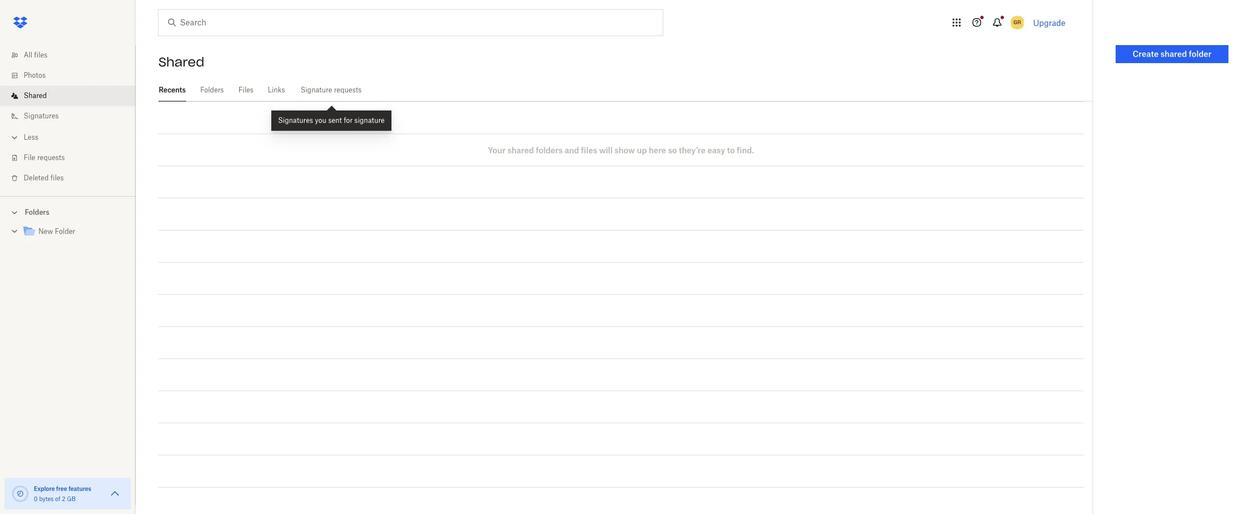 Task type: describe. For each thing, give the bounding box(es) containing it.
find.
[[737, 145, 754, 155]]

all
[[24, 51, 32, 59]]

create
[[1133, 49, 1159, 59]]

shared link
[[9, 86, 135, 106]]

create shared folder button
[[1116, 45, 1229, 63]]

your
[[488, 145, 506, 155]]

so
[[668, 145, 677, 155]]

1 horizontal spatial shared
[[159, 54, 204, 70]]

requests for signature requests
[[334, 86, 362, 94]]

folder
[[55, 227, 75, 236]]

signature requests link
[[299, 79, 363, 100]]

here
[[649, 145, 666, 155]]

new folder link
[[23, 225, 126, 240]]

signatures for signatures you sent for signature
[[278, 116, 313, 125]]

recents
[[159, 86, 186, 94]]

Search in folder "Dropbox" text field
[[180, 16, 640, 29]]

deleted
[[24, 174, 49, 182]]

new
[[38, 227, 53, 236]]

bytes
[[39, 496, 54, 503]]

shared inside list item
[[24, 91, 47, 100]]

quota usage element
[[11, 485, 29, 503]]

folders
[[536, 145, 563, 155]]

signature
[[354, 116, 385, 125]]

dropbox image
[[9, 11, 32, 34]]

gr
[[1014, 19, 1021, 26]]

upgrade link
[[1033, 18, 1066, 27]]

photos
[[24, 71, 46, 80]]

files for deleted files
[[51, 174, 64, 182]]

show
[[615, 145, 635, 155]]

gb
[[67, 496, 76, 503]]

files for all files
[[34, 51, 47, 59]]

shared for create
[[1161, 49, 1187, 59]]

free
[[56, 486, 67, 493]]

signatures link
[[9, 106, 135, 126]]

deleted files
[[24, 174, 64, 182]]

file
[[24, 153, 35, 162]]

create shared folder
[[1133, 49, 1212, 59]]

folders inside tab list
[[200, 86, 224, 94]]



Task type: locate. For each thing, give the bounding box(es) containing it.
signatures
[[24, 112, 59, 120], [278, 116, 313, 125]]

folders button
[[0, 204, 135, 221]]

shared down photos
[[24, 91, 47, 100]]

0 horizontal spatial files
[[34, 51, 47, 59]]

1 horizontal spatial requests
[[334, 86, 362, 94]]

1 vertical spatial shared
[[24, 91, 47, 100]]

2
[[62, 496, 65, 503]]

folders
[[200, 86, 224, 94], [25, 208, 49, 217]]

signatures up 'less'
[[24, 112, 59, 120]]

signatures you sent for signature
[[278, 116, 385, 125]]

upgrade
[[1033, 18, 1066, 27]]

signature
[[301, 86, 332, 94]]

will
[[599, 145, 613, 155]]

1 vertical spatial requests
[[37, 153, 65, 162]]

list containing all files
[[0, 38, 135, 196]]

0 vertical spatial shared
[[159, 54, 204, 70]]

recents link
[[159, 79, 186, 100]]

shared inside button
[[1161, 49, 1187, 59]]

0 vertical spatial requests
[[334, 86, 362, 94]]

files
[[238, 86, 254, 94]]

links
[[268, 86, 285, 94]]

tab list
[[159, 79, 1093, 102]]

they're
[[679, 145, 706, 155]]

files link
[[238, 79, 254, 100]]

your shared folders and files will show up here so they're easy to find.
[[488, 145, 754, 155]]

signatures inside list
[[24, 112, 59, 120]]

0 vertical spatial folders
[[200, 86, 224, 94]]

new folder
[[38, 227, 75, 236]]

easy
[[708, 145, 725, 155]]

requests
[[334, 86, 362, 94], [37, 153, 65, 162]]

links link
[[267, 79, 285, 100]]

and
[[565, 145, 579, 155]]

1 vertical spatial folders
[[25, 208, 49, 217]]

2 horizontal spatial files
[[581, 145, 597, 155]]

0
[[34, 496, 38, 503]]

0 horizontal spatial requests
[[37, 153, 65, 162]]

you
[[315, 116, 326, 125]]

requests for file requests
[[37, 153, 65, 162]]

to
[[727, 145, 735, 155]]

folders left the "files"
[[200, 86, 224, 94]]

all files link
[[9, 45, 135, 65]]

shared
[[159, 54, 204, 70], [24, 91, 47, 100]]

all files
[[24, 51, 47, 59]]

files right all
[[34, 51, 47, 59]]

shared up recents link
[[159, 54, 204, 70]]

0 vertical spatial shared
[[1161, 49, 1187, 59]]

file requests link
[[9, 148, 135, 168]]

explore free features 0 bytes of 2 gb
[[34, 486, 91, 503]]

list
[[0, 38, 135, 196]]

signature requests
[[301, 86, 362, 94]]

shared right your
[[508, 145, 534, 155]]

1 horizontal spatial signatures
[[278, 116, 313, 125]]

signatures left you
[[278, 116, 313, 125]]

1 horizontal spatial files
[[51, 174, 64, 182]]

photos link
[[9, 65, 135, 86]]

files left will
[[581, 145, 597, 155]]

0 vertical spatial files
[[34, 51, 47, 59]]

folder
[[1189, 49, 1212, 59]]

deleted files link
[[9, 168, 135, 188]]

folders up the "new"
[[25, 208, 49, 217]]

files
[[34, 51, 47, 59], [581, 145, 597, 155], [51, 174, 64, 182]]

file requests
[[24, 153, 65, 162]]

shared for your
[[508, 145, 534, 155]]

1 vertical spatial shared
[[508, 145, 534, 155]]

folders inside button
[[25, 208, 49, 217]]

less image
[[9, 132, 20, 143]]

shared
[[1161, 49, 1187, 59], [508, 145, 534, 155]]

requests right file
[[37, 153, 65, 162]]

less
[[24, 133, 38, 142]]

of
[[55, 496, 60, 503]]

gr button
[[1009, 14, 1027, 32]]

sent
[[328, 116, 342, 125]]

tab list containing recents
[[159, 79, 1093, 102]]

requests inside list
[[37, 153, 65, 162]]

for
[[344, 116, 353, 125]]

shared list item
[[0, 86, 135, 106]]

up
[[637, 145, 647, 155]]

requests inside tab list
[[334, 86, 362, 94]]

folders link
[[200, 79, 225, 100]]

requests up for
[[334, 86, 362, 94]]

1 horizontal spatial shared
[[1161, 49, 1187, 59]]

0 horizontal spatial signatures
[[24, 112, 59, 120]]

explore
[[34, 486, 55, 493]]

1 vertical spatial files
[[581, 145, 597, 155]]

signatures for signatures
[[24, 112, 59, 120]]

0 horizontal spatial folders
[[25, 208, 49, 217]]

2 vertical spatial files
[[51, 174, 64, 182]]

0 horizontal spatial shared
[[24, 91, 47, 100]]

files right deleted
[[51, 174, 64, 182]]

shared left folder
[[1161, 49, 1187, 59]]

1 horizontal spatial folders
[[200, 86, 224, 94]]

0 horizontal spatial shared
[[508, 145, 534, 155]]

features
[[68, 486, 91, 493]]



Task type: vqa. For each thing, say whether or not it's contained in the screenshot.
list item
no



